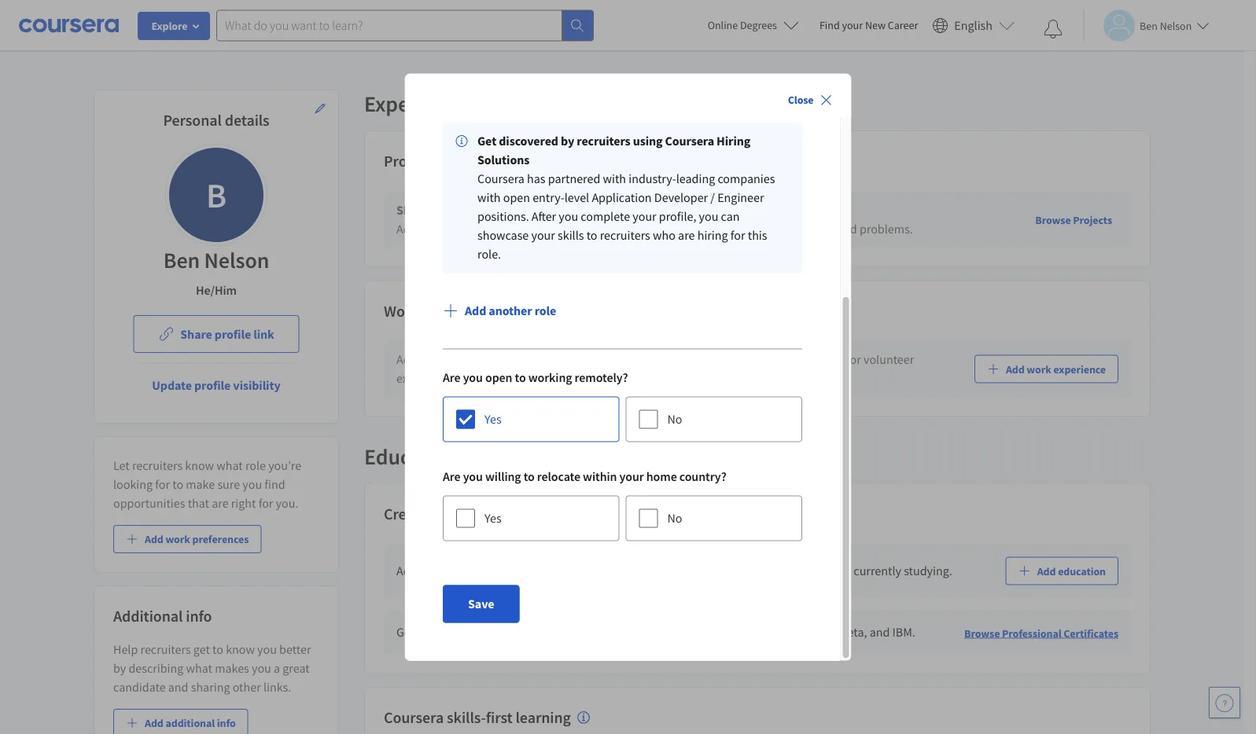 Task type: vqa. For each thing, say whether or not it's contained in the screenshot.
Go
no



Task type: describe. For each thing, give the bounding box(es) containing it.
1 horizontal spatial projects
[[679, 203, 723, 218]]

show notifications image
[[1044, 20, 1063, 39]]

google,
[[795, 625, 836, 641]]

no for are you willing to relocate within your home country?
[[667, 511, 682, 526]]

instead.
[[456, 371, 498, 387]]

open inside group
[[485, 370, 512, 386]]

add education button
[[1006, 557, 1118, 586]]

real-
[[803, 222, 827, 237]]

get discovered by recruiters using coursera hiring solutions element
[[442, 122, 802, 273]]

1 horizontal spatial coursera
[[477, 171, 524, 187]]

experience inside button
[[1053, 362, 1106, 377]]

1 horizontal spatial experience
[[500, 352, 557, 368]]

information: get discovered by recruiters using coursera hiring solutions element
[[477, 132, 789, 169]]

know inside let recruiters know what role you're looking for to make sure you find opportunities that are right for you.
[[185, 458, 214, 473]]

can inside add your past work experience here. if you're just starting out, you can add internships or volunteer experience instead.
[[744, 352, 763, 368]]

add another role button
[[430, 292, 568, 330]]

by inside help recruiters get to know you better by describing what makes you a great candidate and sharing other links.
[[113, 661, 126, 676]]

industry- inside get discovered by recruiters using coursera hiring solutions coursera has partnered with industry-leading companies with open entry-level application developer / engineer positions. after you complete your profile, you can showcase your skills to recruiters who are hiring for this role.
[[628, 171, 676, 187]]

you're inside add your past work experience here. if you're just starting out, you can add internships or volunteer experience instead.
[[598, 352, 631, 368]]

currently
[[854, 563, 901, 579]]

and inside "showcase your skills to recruiters with job-relevant projects add projects here to demonstrate your technical expertise and ability to solve real-world problems."
[[702, 222, 722, 237]]

are for are you open to working remotely?
[[442, 370, 460, 386]]

what inside let recruiters know what role you're looking for to make sure you find opportunities that are right for you.
[[216, 458, 243, 473]]

willing
[[485, 469, 521, 485]]

help center image
[[1215, 694, 1234, 713]]

demonstrate
[[504, 222, 571, 237]]

hiring
[[697, 228, 728, 243]]

that
[[188, 495, 209, 511]]

to inside group
[[514, 370, 525, 386]]

positions.
[[477, 209, 529, 224]]

profile for update
[[194, 378, 231, 393]]

save
[[468, 596, 494, 612]]

your inside group
[[619, 469, 643, 485]]

2 vertical spatial coursera
[[384, 708, 444, 727]]

level
[[564, 190, 589, 206]]

entry-
[[532, 190, 564, 206]]

you up a
[[257, 642, 277, 658]]

your inside add your past work experience here. if you're just starting out, you can add internships or volunteer experience instead.
[[420, 352, 444, 368]]

sharing
[[191, 680, 230, 695]]

0 horizontal spatial or
[[821, 563, 832, 579]]

add
[[766, 352, 786, 368]]

better
[[279, 642, 311, 658]]

role inside let recruiters know what role you're looking for to make sure you find opportunities that are right for you.
[[245, 458, 266, 473]]

profile for share
[[215, 326, 251, 342]]

browse for browse professional certificates
[[964, 626, 1000, 641]]

to left the solve
[[760, 222, 771, 237]]

links.
[[263, 680, 291, 695]]

you inside add your past work experience here. if you're just starting out, you can add internships or volunteer experience instead.
[[722, 352, 742, 368]]

help recruiters get to know you better by describing what makes you a great candidate and sharing other links.
[[113, 642, 311, 695]]

you inside group
[[463, 370, 482, 386]]

find
[[264, 477, 285, 492]]

are you open to working remotely? group
[[442, 368, 802, 449]]

other
[[233, 680, 261, 695]]

you down 'level'
[[558, 209, 578, 224]]

showcase
[[477, 228, 528, 243]]

you inside let recruiters know what role you're looking for to make sure you find opportunities that are right for you.
[[242, 477, 262, 492]]

work for add work preferences
[[166, 532, 190, 547]]

new
[[865, 18, 886, 32]]

education
[[364, 443, 459, 471]]

link
[[253, 326, 274, 342]]

role inside button
[[534, 303, 556, 319]]

add for past
[[396, 352, 417, 368]]

close button
[[782, 86, 839, 114]]

add for preferences
[[145, 532, 163, 547]]

you right 'where'
[[757, 563, 776, 579]]

skills inside "showcase your skills to recruiters with job-relevant projects add projects here to demonstrate your technical expertise and ability to solve real-world problems."
[[481, 203, 509, 218]]

career
[[888, 18, 918, 32]]

by inside get discovered by recruiters using coursera hiring solutions coursera has partnered with industry-leading companies with open entry-level application developer / engineer positions. after you complete your profile, you can showcase your skills to recruiters who are hiring for this role.
[[560, 133, 574, 149]]

add for role
[[464, 303, 486, 319]]

ben nelson
[[163, 247, 269, 274]]

update
[[152, 378, 192, 393]]

showcase your skills to recruiters with job-relevant projects add projects here to demonstrate your technical expertise and ability to solve real-world problems.
[[396, 203, 913, 237]]

1 vertical spatial leading
[[673, 625, 712, 641]]

visibility
[[233, 378, 281, 393]]

background
[[511, 563, 574, 579]]

for inside get discovered by recruiters using coursera hiring solutions coursera has partnered with industry-leading companies with open entry-level application developer / engineer positions. after you complete your profile, you can showcase your skills to recruiters who are hiring for this role.
[[730, 228, 745, 243]]

yes for willing
[[484, 511, 501, 526]]

your up who at top
[[632, 209, 656, 224]]

english button
[[926, 0, 1021, 51]]

find
[[819, 18, 840, 32]]

add work preferences button
[[113, 525, 261, 554]]

volunteer
[[864, 352, 914, 368]]

info inside button
[[217, 717, 236, 731]]

you're inside let recruiters know what role you're looking for to make sure you find opportunities that are right for you.
[[268, 458, 301, 473]]

browse for browse projects
[[1035, 213, 1071, 227]]

using
[[632, 133, 662, 149]]

add work experience
[[1006, 362, 1106, 377]]

recruiters inside let recruiters know what role you're looking for to make sure you find opportunities that are right for you.
[[132, 458, 183, 473]]

what inside help recruiters get to know you better by describing what makes you a great candidate and sharing other links.
[[186, 661, 212, 676]]

ready
[[438, 625, 467, 641]]

he/him
[[196, 282, 237, 298]]

partnered
[[548, 171, 600, 187]]

from
[[598, 625, 623, 641]]

describing
[[129, 661, 184, 676]]

find your new career link
[[812, 16, 926, 35]]

here inside "showcase your skills to recruiters with job-relevant projects add projects here to demonstrate your technical expertise and ability to solve real-world problems."
[[465, 222, 488, 237]]

are you willing to relocate within your home country? group
[[442, 467, 802, 548]]

browse professional certificates
[[964, 626, 1118, 641]]

certificates
[[1064, 626, 1118, 641]]

add inside the add education button
[[1037, 564, 1056, 578]]

within
[[582, 469, 617, 485]]

find your new career
[[819, 18, 918, 32]]

this
[[747, 228, 767, 243]]

browse projects button
[[1029, 206, 1118, 234]]

personal
[[163, 111, 222, 130]]

get for get discovered by recruiters using coursera hiring solutions coursera has partnered with industry-leading companies with open entry-level application developer / engineer positions. after you complete your profile, you can showcase your skills to recruiters who are hiring for this role.
[[477, 133, 496, 149]]

add additional info
[[145, 717, 236, 731]]

skills inside get discovered by recruiters using coursera hiring solutions coursera has partnered with industry-leading companies with open entry-level application developer / engineer positions. after you complete your profile, you can showcase your skills to recruiters who are hiring for this role.
[[557, 228, 584, 243]]

problems.
[[860, 222, 913, 237]]

employers
[[632, 563, 688, 579]]

here.
[[560, 352, 586, 368]]

add additional info button
[[113, 709, 248, 735]]

to up role.
[[491, 222, 502, 237]]

you.
[[276, 495, 298, 511]]

starting
[[656, 352, 696, 368]]

complete
[[580, 209, 630, 224]]

professional
[[1002, 626, 1061, 641]]

candidate
[[113, 680, 166, 695]]

are for are you willing to relocate within your home country?
[[442, 469, 460, 485]]

world
[[827, 222, 857, 237]]

your right "find"
[[842, 18, 863, 32]]

sure
[[217, 477, 240, 492]]

studying.
[[904, 563, 952, 579]]

get job-ready with role-based training from industry-leading companies like google, meta, and ibm.
[[396, 625, 915, 641]]

2 horizontal spatial and
[[870, 625, 890, 641]]

you inside group
[[463, 469, 482, 485]]

1 vertical spatial know
[[690, 563, 719, 579]]

1 vertical spatial companies
[[715, 625, 772, 641]]

where
[[722, 563, 754, 579]]

role-
[[496, 625, 520, 641]]

1 vertical spatial projects
[[420, 222, 462, 237]]

2 vertical spatial for
[[258, 495, 273, 511]]

can inside get discovered by recruiters using coursera hiring solutions coursera has partnered with industry-leading companies with open entry-level application developer / engineer positions. after you complete your profile, you can showcase your skills to recruiters who are hiring for this role.
[[720, 209, 739, 224]]

to inside help recruiters get to know you better by describing what makes you a great candidate and sharing other links.
[[212, 642, 223, 658]]

right
[[231, 495, 256, 511]]

your right showcase
[[453, 203, 479, 218]]

share profile link
[[180, 326, 274, 342]]

you left a
[[252, 661, 271, 676]]

add another role
[[464, 303, 556, 319]]

ben
[[163, 247, 200, 274]]

opportunities
[[113, 495, 185, 511]]



Task type: locate. For each thing, give the bounding box(es) containing it.
get left ready
[[396, 625, 415, 641]]

profile inside update profile visibility button
[[194, 378, 231, 393]]

0 horizontal spatial job-
[[417, 625, 438, 641]]

1 no from the top
[[667, 412, 682, 427]]

open
[[503, 190, 530, 206], [485, 370, 512, 386]]

1 horizontal spatial get
[[477, 133, 496, 149]]

add inside "showcase your skills to recruiters with job-relevant projects add projects here to demonstrate your technical expertise and ability to solve real-world problems."
[[396, 222, 417, 237]]

by down help
[[113, 661, 126, 676]]

yes inside are you willing to relocate within your home country? group
[[484, 511, 501, 526]]

engineer
[[717, 190, 764, 206]]

1 vertical spatial you're
[[268, 458, 301, 473]]

for up opportunities
[[155, 477, 170, 492]]

1 vertical spatial job-
[[417, 625, 438, 641]]

0 vertical spatial skills
[[481, 203, 509, 218]]

job- inside "showcase your skills to recruiters with job-relevant projects add projects here to demonstrate your technical expertise and ability to solve real-world problems."
[[609, 203, 631, 218]]

your down after
[[531, 228, 555, 243]]

and left ability
[[702, 222, 722, 237]]

to inside group
[[523, 469, 534, 485]]

companies left like
[[715, 625, 772, 641]]

2 no from the top
[[667, 511, 682, 526]]

profile inside share profile link button
[[215, 326, 251, 342]]

2 horizontal spatial coursera
[[665, 133, 714, 149]]

open up positions.
[[503, 190, 530, 206]]

1 vertical spatial industry-
[[626, 625, 673, 641]]

with inside "showcase your skills to recruiters with job-relevant projects add projects here to demonstrate your technical expertise and ability to solve real-world problems."
[[582, 203, 607, 218]]

educational
[[446, 563, 509, 579]]

let
[[113, 458, 130, 473]]

profile right update
[[194, 378, 231, 393]]

close
[[788, 93, 814, 107]]

0 vertical spatial what
[[216, 458, 243, 473]]

0 vertical spatial companies
[[717, 171, 775, 187]]

get
[[477, 133, 496, 149], [396, 625, 415, 641]]

industry- up relevant
[[628, 171, 676, 187]]

edit image
[[314, 102, 326, 115]]

companies
[[717, 171, 775, 187], [715, 625, 772, 641]]

2 are from the top
[[442, 469, 460, 485]]

0 vertical spatial or
[[850, 352, 861, 368]]

are inside get discovered by recruiters using coursera hiring solutions coursera has partnered with industry-leading companies with open entry-level application developer / engineer positions. after you complete your profile, you can showcase your skills to recruiters who are hiring for this role.
[[678, 228, 694, 243]]

recruiters up describing
[[140, 642, 191, 658]]

add inside add another role button
[[464, 303, 486, 319]]

your left the educational
[[420, 563, 444, 579]]

technical
[[600, 222, 648, 237]]

know
[[185, 458, 214, 473], [690, 563, 719, 579], [226, 642, 255, 658]]

education
[[1058, 564, 1106, 578]]

projects up hiring
[[679, 203, 723, 218]]

who
[[652, 228, 675, 243]]

coursera image
[[19, 13, 119, 38]]

1 horizontal spatial skills
[[557, 228, 584, 243]]

1 horizontal spatial by
[[560, 133, 574, 149]]

experience
[[500, 352, 557, 368], [1053, 362, 1106, 377], [396, 371, 454, 387]]

add inside add additional info button
[[145, 717, 163, 731]]

coursera left "skills-" on the left
[[384, 708, 444, 727]]

0 vertical spatial browse
[[1035, 213, 1071, 227]]

2 horizontal spatial experience
[[1053, 362, 1106, 377]]

0 vertical spatial profile
[[215, 326, 251, 342]]

here left let
[[577, 563, 600, 579]]

to left make
[[172, 477, 183, 492]]

here up role.
[[465, 222, 488, 237]]

yes for open
[[484, 412, 501, 427]]

country?
[[679, 469, 726, 485]]

1 vertical spatial for
[[155, 477, 170, 492]]

are down profile,
[[678, 228, 694, 243]]

and
[[702, 222, 722, 237], [870, 625, 890, 641], [168, 680, 188, 695]]

0 horizontal spatial experience
[[396, 371, 454, 387]]

can down 'engineer'
[[720, 209, 739, 224]]

info right additional
[[217, 717, 236, 731]]

get inside get discovered by recruiters using coursera hiring solutions coursera has partnered with industry-leading companies with open entry-level application developer / engineer positions. after you complete your profile, you can showcase your skills to recruiters who are hiring for this role.
[[477, 133, 496, 149]]

0 vertical spatial and
[[702, 222, 722, 237]]

add inside add work experience button
[[1006, 362, 1025, 377]]

0 vertical spatial open
[[503, 190, 530, 206]]

let
[[616, 563, 630, 579]]

add for educational
[[396, 563, 417, 579]]

0 horizontal spatial are
[[212, 495, 229, 511]]

open left working
[[485, 370, 512, 386]]

2 horizontal spatial are
[[834, 563, 851, 579]]

ability
[[724, 222, 757, 237]]

1 horizontal spatial are
[[678, 228, 694, 243]]

0 vertical spatial are
[[442, 370, 460, 386]]

0 vertical spatial yes
[[484, 412, 501, 427]]

a
[[274, 661, 280, 676]]

0 horizontal spatial here
[[465, 222, 488, 237]]

0 horizontal spatial by
[[113, 661, 126, 676]]

add inside add work preferences button
[[145, 532, 163, 547]]

skills down 'level'
[[557, 228, 584, 243]]

0 vertical spatial projects
[[679, 203, 723, 218]]

you down "past"
[[463, 370, 482, 386]]

you're up find
[[268, 458, 301, 473]]

0 horizontal spatial work
[[166, 532, 190, 547]]

by
[[560, 133, 574, 149], [113, 661, 126, 676]]

1 horizontal spatial info
[[217, 717, 236, 731]]

1 vertical spatial browse
[[964, 626, 1000, 641]]

yes inside the are you open to working remotely? group
[[484, 412, 501, 427]]

0 vertical spatial get
[[477, 133, 496, 149]]

details
[[225, 111, 269, 130]]

0 vertical spatial here
[[465, 222, 488, 237]]

after
[[531, 209, 556, 224]]

0 horizontal spatial info
[[186, 607, 212, 626]]

1 vertical spatial by
[[113, 661, 126, 676]]

save button
[[442, 585, 519, 623]]

no down add your past work experience here. if you're just starting out, you can add internships or volunteer experience instead.
[[667, 412, 682, 427]]

1 vertical spatial and
[[870, 625, 890, 641]]

for
[[730, 228, 745, 243], [155, 477, 170, 492], [258, 495, 273, 511]]

2 horizontal spatial for
[[730, 228, 745, 243]]

0 horizontal spatial role
[[245, 458, 266, 473]]

get for get job-ready with role-based training from industry-leading companies like google, meta, and ibm.
[[396, 625, 415, 641]]

1 horizontal spatial for
[[258, 495, 273, 511]]

relocate
[[537, 469, 580, 485]]

role right another
[[534, 303, 556, 319]]

0 horizontal spatial skills
[[481, 203, 509, 218]]

and down describing
[[168, 680, 188, 695]]

1 horizontal spatial and
[[702, 222, 722, 237]]

or left volunteer
[[850, 352, 861, 368]]

to inside let recruiters know what role you're looking for to make sure you find opportunities that are right for you.
[[172, 477, 183, 492]]

what up sure
[[216, 458, 243, 473]]

add your past work experience here. if you're just starting out, you can add internships or volunteer experience instead.
[[396, 352, 914, 387]]

dialog containing get discovered by recruiters using coursera hiring solutions
[[405, 0, 851, 661]]

industry- right the from
[[626, 625, 673, 641]]

1 vertical spatial what
[[186, 661, 212, 676]]

recruiters down 'complete'
[[599, 228, 650, 243]]

and inside help recruiters get to know you better by describing what makes you a great candidate and sharing other links.
[[168, 680, 188, 695]]

add for info
[[145, 717, 163, 731]]

1 vertical spatial or
[[821, 563, 832, 579]]

0 horizontal spatial browse
[[964, 626, 1000, 641]]

are down "past"
[[442, 370, 460, 386]]

0 vertical spatial are
[[678, 228, 694, 243]]

projects inside button
[[1073, 213, 1112, 227]]

1 vertical spatial open
[[485, 370, 512, 386]]

get up solutions
[[477, 133, 496, 149]]

your left home
[[619, 469, 643, 485]]

or right 'studied'
[[821, 563, 832, 579]]

0 vertical spatial industry-
[[628, 171, 676, 187]]

work inside add work experience button
[[1027, 362, 1051, 377]]

are
[[442, 370, 460, 386], [442, 469, 460, 485]]

recruiters inside help recruiters get to know you better by describing what makes you a great candidate and sharing other links.
[[140, 642, 191, 658]]

1 vertical spatial are
[[212, 495, 229, 511]]

to left after
[[512, 203, 523, 218]]

no down home
[[667, 511, 682, 526]]

by up partnered
[[560, 133, 574, 149]]

0 vertical spatial by
[[560, 133, 574, 149]]

no for are you open to working remotely?
[[667, 412, 682, 427]]

work inside add your past work experience here. if you're just starting out, you can add internships or volunteer experience instead.
[[471, 352, 497, 368]]

credentials
[[384, 504, 460, 524]]

developer
[[654, 190, 708, 206]]

dialog
[[405, 0, 851, 661]]

1 horizontal spatial or
[[850, 352, 861, 368]]

no inside the are you open to working remotely? group
[[667, 412, 682, 427]]

add for experience
[[1006, 362, 1025, 377]]

2 horizontal spatial know
[[690, 563, 719, 579]]

1 horizontal spatial role
[[534, 303, 556, 319]]

1 horizontal spatial job-
[[609, 203, 631, 218]]

0 vertical spatial leading
[[676, 171, 715, 187]]

make
[[186, 477, 215, 492]]

to down 'complete'
[[586, 228, 597, 243]]

coursera right the using
[[665, 133, 714, 149]]

internships
[[788, 352, 847, 368]]

to right willing
[[523, 469, 534, 485]]

add your educational background here to let employers know where you studied or are currently studying.
[[396, 563, 952, 579]]

working
[[528, 370, 572, 386]]

0 vertical spatial you're
[[598, 352, 631, 368]]

to inside get discovered by recruiters using coursera hiring solutions coursera has partnered with industry-leading companies with open entry-level application developer / engineer positions. after you complete your profile, you can showcase your skills to recruiters who are hiring for this role.
[[586, 228, 597, 243]]

recruiters up demonstrate
[[526, 203, 579, 218]]

companies inside get discovered by recruiters using coursera hiring solutions coursera has partnered with industry-leading companies with open entry-level application developer / engineer positions. after you complete your profile, you can showcase your skills to recruiters who are hiring for this role.
[[717, 171, 775, 187]]

know inside help recruiters get to know you better by describing what makes you a great candidate and sharing other links.
[[226, 642, 255, 658]]

1 vertical spatial can
[[744, 352, 763, 368]]

if
[[589, 352, 596, 368]]

0 vertical spatial for
[[730, 228, 745, 243]]

work for add work experience
[[1027, 362, 1051, 377]]

0 horizontal spatial coursera
[[384, 708, 444, 727]]

0 horizontal spatial projects
[[420, 222, 462, 237]]

you're right the if
[[598, 352, 631, 368]]

0 vertical spatial coursera
[[665, 133, 714, 149]]

profile left link at the top of page
[[215, 326, 251, 342]]

1 horizontal spatial work
[[471, 352, 497, 368]]

no inside are you willing to relocate within your home country? group
[[667, 511, 682, 526]]

info
[[186, 607, 212, 626], [217, 717, 236, 731]]

0 vertical spatial info
[[186, 607, 212, 626]]

experience
[[364, 90, 467, 118]]

skills
[[481, 203, 509, 218], [557, 228, 584, 243]]

great
[[283, 661, 310, 676]]

for left this
[[730, 228, 745, 243]]

your down 'level'
[[574, 222, 598, 237]]

to right get
[[212, 642, 223, 658]]

1 horizontal spatial projects
[[1073, 213, 1112, 227]]

1 vertical spatial yes
[[484, 511, 501, 526]]

1 horizontal spatial what
[[216, 458, 243, 473]]

get
[[193, 642, 210, 658]]

can left add
[[744, 352, 763, 368]]

know up 'makes'
[[226, 642, 255, 658]]

1 vertical spatial info
[[217, 717, 236, 731]]

are up credentials
[[442, 469, 460, 485]]

you left willing
[[463, 469, 482, 485]]

has
[[527, 171, 545, 187]]

yes down the instead.
[[484, 412, 501, 427]]

b button
[[165, 144, 267, 246]]

are inside let recruiters know what role you're looking for to make sure you find opportunities that are right for you.
[[212, 495, 229, 511]]

1 horizontal spatial you're
[[598, 352, 631, 368]]

coursera skills-first learning
[[384, 708, 571, 727]]

are down sure
[[212, 495, 229, 511]]

recruiters inside "showcase your skills to recruiters with job-relevant projects add projects here to demonstrate your technical expertise and ability to solve real-world problems."
[[526, 203, 579, 218]]

0 vertical spatial can
[[720, 209, 739, 224]]

browse
[[1035, 213, 1071, 227], [964, 626, 1000, 641]]

and left ibm. on the bottom of the page
[[870, 625, 890, 641]]

you up right on the left bottom of the page
[[242, 477, 262, 492]]

you down / on the top of the page
[[698, 209, 718, 224]]

english
[[954, 18, 993, 33]]

relevant
[[631, 203, 677, 218]]

add work experience button
[[974, 355, 1118, 384]]

b
[[206, 173, 227, 217]]

open inside get discovered by recruiters using coursera hiring solutions coursera has partnered with industry-leading companies with open entry-level application developer / engineer positions. after you complete your profile, you can showcase your skills to recruiters who are hiring for this role.
[[503, 190, 530, 206]]

1 yes from the top
[[484, 412, 501, 427]]

update profile visibility button
[[139, 367, 293, 404]]

are inside group
[[442, 370, 460, 386]]

companies up 'engineer'
[[717, 171, 775, 187]]

1 vertical spatial are
[[442, 469, 460, 485]]

to left let
[[603, 563, 614, 579]]

1 vertical spatial role
[[245, 458, 266, 473]]

skills up showcase
[[481, 203, 509, 218]]

you right out,
[[722, 352, 742, 368]]

your left "past"
[[420, 352, 444, 368]]

know up make
[[185, 458, 214, 473]]

to left working
[[514, 370, 525, 386]]

work inside add work preferences button
[[166, 532, 190, 547]]

0 vertical spatial know
[[185, 458, 214, 473]]

just
[[634, 352, 653, 368]]

None search field
[[216, 10, 594, 41]]

0 horizontal spatial and
[[168, 680, 188, 695]]

share profile link button
[[133, 315, 299, 353]]

recruiters up looking
[[132, 458, 183, 473]]

or inside add your past work experience here. if you're just starting out, you can add internships or volunteer experience instead.
[[850, 352, 861, 368]]

for down find
[[258, 495, 273, 511]]

out,
[[699, 352, 720, 368]]

browse professional certificates link
[[964, 626, 1118, 641]]

home
[[646, 469, 677, 485]]

0 horizontal spatial projects
[[384, 151, 438, 171]]

no
[[667, 412, 682, 427], [667, 511, 682, 526]]

recruiters left the using
[[576, 133, 630, 149]]

yes down willing
[[484, 511, 501, 526]]

2 horizontal spatial work
[[1027, 362, 1051, 377]]

0 horizontal spatial what
[[186, 661, 212, 676]]

0 vertical spatial job-
[[609, 203, 631, 218]]

work
[[471, 352, 497, 368], [1027, 362, 1051, 377], [166, 532, 190, 547]]

add education
[[1037, 564, 1106, 578]]

1 horizontal spatial can
[[744, 352, 763, 368]]

2 vertical spatial are
[[834, 563, 851, 579]]

what
[[216, 458, 243, 473], [186, 661, 212, 676]]

skills-
[[447, 708, 486, 727]]

1 vertical spatial coursera
[[477, 171, 524, 187]]

another
[[488, 303, 532, 319]]

work
[[384, 301, 419, 321]]

1 vertical spatial get
[[396, 625, 415, 641]]

work history
[[384, 301, 469, 321]]

role up find
[[245, 458, 266, 473]]

what down get
[[186, 661, 212, 676]]

nelson
[[204, 247, 269, 274]]

1 vertical spatial here
[[577, 563, 600, 579]]

studied
[[779, 563, 818, 579]]

leading down add your educational background here to let employers know where you studied or are currently studying.
[[673, 625, 712, 641]]

application
[[591, 190, 651, 206]]

0 horizontal spatial get
[[396, 625, 415, 641]]

coursera down solutions
[[477, 171, 524, 187]]

2 vertical spatial know
[[226, 642, 255, 658]]

1 vertical spatial projects
[[1073, 213, 1112, 227]]

1 are from the top
[[442, 370, 460, 386]]

2 yes from the top
[[484, 511, 501, 526]]

additional info
[[113, 607, 212, 626]]

2 vertical spatial and
[[168, 680, 188, 695]]

history
[[422, 301, 469, 321]]

leading inside get discovered by recruiters using coursera hiring solutions coursera has partnered with industry-leading companies with open entry-level application developer / engineer positions. after you complete your profile, you can showcase your skills to recruiters who are hiring for this role.
[[676, 171, 715, 187]]

are inside group
[[442, 469, 460, 485]]

0 horizontal spatial for
[[155, 477, 170, 492]]

add inside add your past work experience here. if you're just starting out, you can add internships or volunteer experience instead.
[[396, 352, 417, 368]]

0 horizontal spatial know
[[185, 458, 214, 473]]

0 horizontal spatial can
[[720, 209, 739, 224]]

know left 'where'
[[690, 563, 719, 579]]

projects down showcase
[[420, 222, 462, 237]]

1 horizontal spatial here
[[577, 563, 600, 579]]

1 vertical spatial skills
[[557, 228, 584, 243]]

info up get
[[186, 607, 212, 626]]

1 vertical spatial profile
[[194, 378, 231, 393]]

training
[[554, 625, 595, 641]]

browse inside button
[[1035, 213, 1071, 227]]

projects
[[679, 203, 723, 218], [420, 222, 462, 237]]

leading up developer
[[676, 171, 715, 187]]

0 vertical spatial projects
[[384, 151, 438, 171]]

are left currently in the bottom of the page
[[834, 563, 851, 579]]

additional
[[166, 717, 215, 731]]

hiring
[[716, 133, 750, 149]]



